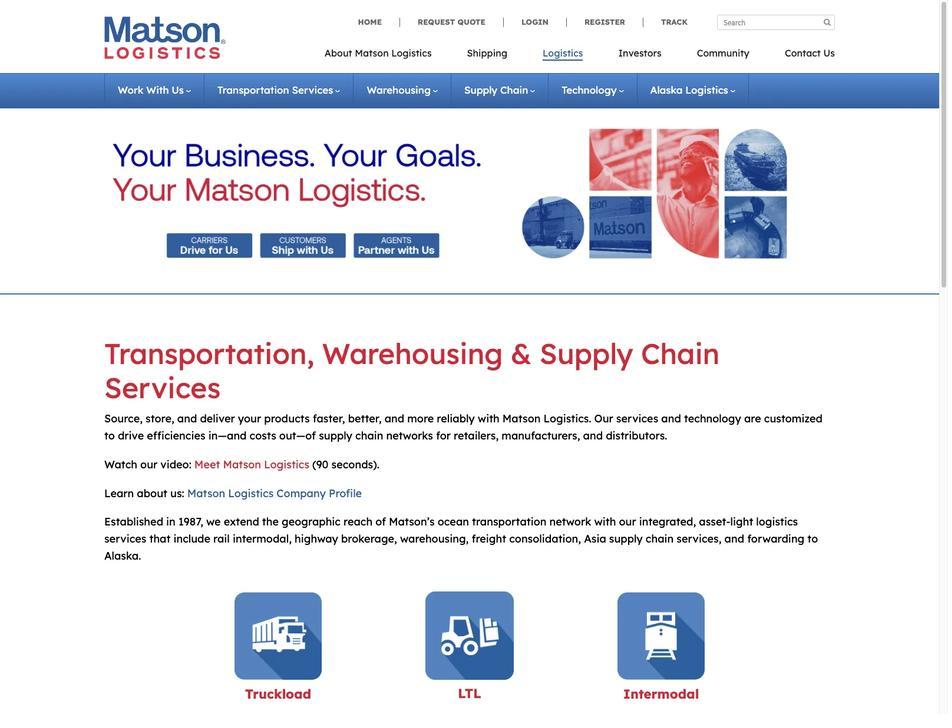 Task type: locate. For each thing, give the bounding box(es) containing it.
alaska.
[[104, 549, 141, 563]]

0 vertical spatial us
[[824, 47, 835, 59]]

chain inside "established in 1987, we extend the geographic reach of matson's ocean transportation network with our integrated, asset-light logistics services that include rail intermodal, highway brokerage, warehousing, freight consolidation, asia supply chain services, and forwarding to alaska."
[[646, 532, 674, 546]]

us inside the top menu 'navigation'
[[824, 47, 835, 59]]

to inside source, store, and deliver your products faster, better, and more reliably with matson logistics. our services and technology are customized to drive efficiencies in—and costs out—of supply chain networks for retailers, manufacturers, and distributors.
[[104, 429, 115, 443]]

warehousing
[[367, 84, 431, 96], [322, 336, 503, 371]]

matson inside the top menu 'navigation'
[[355, 47, 389, 59]]

intermodal
[[623, 686, 699, 702]]

consolidation,
[[509, 532, 581, 546]]

1 vertical spatial services
[[104, 532, 146, 546]]

0 vertical spatial chain
[[356, 429, 383, 443]]

1 horizontal spatial services
[[616, 412, 659, 426]]

and
[[177, 412, 197, 426], [385, 412, 404, 426], [662, 412, 681, 426], [583, 429, 603, 443]]

that
[[149, 532, 171, 546]]

login link
[[503, 17, 566, 27]]

matson down home
[[355, 47, 389, 59]]

transportation
[[218, 84, 289, 96]]

0 horizontal spatial services
[[104, 532, 146, 546]]

1 vertical spatial us
[[172, 84, 184, 96]]

matson logistics company profile link
[[187, 487, 362, 500]]

chain down integrated,
[[646, 532, 674, 546]]

community link
[[679, 44, 767, 68]]

us right the with
[[172, 84, 184, 96]]

chain down better,
[[356, 429, 383, 443]]

integrated,
[[639, 515, 696, 529]]

services down about
[[292, 84, 333, 96]]

1 vertical spatial to
[[808, 532, 818, 546]]

0 horizontal spatial supply
[[464, 84, 498, 96]]

top menu navigation
[[325, 44, 835, 68]]

our
[[595, 412, 614, 426]]

of
[[376, 515, 386, 529]]

our left video:
[[140, 458, 158, 471]]

1 horizontal spatial chain
[[646, 532, 674, 546]]

request quote
[[418, 17, 486, 27]]

watch our video: meet matson logistics (90 seconds).
[[104, 458, 380, 471]]

1 vertical spatial chain
[[646, 532, 674, 546]]

alaska logistics link
[[650, 84, 736, 96]]

0 horizontal spatial chain
[[356, 429, 383, 443]]

1 horizontal spatial with
[[594, 515, 616, 529]]

forwarding
[[748, 532, 805, 546]]

services up alaska.
[[104, 532, 146, 546]]

matson up manufacturers,
[[503, 412, 541, 426]]

quote
[[458, 17, 486, 27]]

rail
[[213, 532, 230, 546]]

matson inside source, store, and deliver your products faster, better, and more reliably with matson logistics. our services and technology are customized to drive efficiencies in—and costs out—of supply chain networks for retailers, manufacturers, and distributors.
[[503, 412, 541, 426]]

investors
[[619, 47, 662, 59]]

asia
[[584, 532, 606, 546]]

0 vertical spatial services
[[616, 412, 659, 426]]

0 vertical spatial with
[[478, 412, 500, 426]]

for
[[436, 429, 451, 443]]

shipping link
[[449, 44, 525, 68]]

logistics
[[391, 47, 432, 59], [543, 47, 583, 59], [686, 84, 729, 96], [264, 458, 309, 471], [228, 487, 274, 500]]

0 vertical spatial services
[[292, 84, 333, 96]]

reach
[[344, 515, 373, 529]]

supply
[[464, 84, 498, 96], [540, 336, 633, 371]]

transportation,
[[104, 336, 314, 371]]

chain inside the transportation, warehousing & supply chain services
[[641, 336, 720, 371]]

with
[[478, 412, 500, 426], [594, 515, 616, 529]]

chain
[[356, 429, 383, 443], [646, 532, 674, 546]]

seconds).
[[332, 458, 380, 471]]

with
[[146, 84, 169, 96]]

and up distributors. at bottom right
[[662, 412, 681, 426]]

supply down the faster,
[[319, 429, 353, 443]]

0 vertical spatial supply
[[319, 429, 353, 443]]

services
[[292, 84, 333, 96], [104, 370, 221, 405]]

alaska
[[650, 84, 683, 96]]

track link
[[643, 17, 688, 27]]

logistics up warehousing link
[[391, 47, 432, 59]]

us right the 'contact' on the top right of the page
[[824, 47, 835, 59]]

more
[[407, 412, 434, 426]]

with inside "established in 1987, we extend the geographic reach of matson's ocean transportation network with our integrated, asset-light logistics services that include rail intermodal, highway brokerage, warehousing, freight consolidation, asia supply chain services, and forwarding to alaska."
[[594, 515, 616, 529]]

home link
[[358, 17, 400, 27]]

0 horizontal spatial our
[[140, 458, 158, 471]]

in—and
[[208, 429, 247, 443]]

with up asia
[[594, 515, 616, 529]]

logistics down "login"
[[543, 47, 583, 59]]

work
[[118, 84, 144, 96]]

1 horizontal spatial supply
[[540, 336, 633, 371]]

with up retailers,
[[478, 412, 500, 426]]

0 horizontal spatial to
[[104, 429, 115, 443]]

transportation, warehousing & supply chain services
[[104, 336, 720, 405]]

truckload
[[245, 686, 311, 702]]

source,
[[104, 412, 143, 426]]

services up distributors. at bottom right
[[616, 412, 659, 426]]

investors link
[[601, 44, 679, 68]]

geographic
[[282, 515, 341, 529]]

company
[[277, 487, 326, 500]]

1 vertical spatial supply
[[609, 532, 643, 546]]

services up store,
[[104, 370, 221, 405]]

1 vertical spatial services
[[104, 370, 221, 405]]

to inside "established in 1987, we extend the geographic reach of matson's ocean transportation network with our integrated, asset-light logistics services that include rail intermodal, highway brokerage, warehousing, freight consolidation, asia supply chain services, and forwarding to alaska."
[[808, 532, 818, 546]]

1 horizontal spatial supply
[[609, 532, 643, 546]]

reliably
[[437, 412, 475, 426]]

1 horizontal spatial us
[[824, 47, 835, 59]]

1 vertical spatial warehousing
[[322, 336, 503, 371]]

to
[[104, 429, 115, 443], [808, 532, 818, 546]]

matson
[[355, 47, 389, 59], [503, 412, 541, 426], [223, 458, 261, 471], [187, 487, 225, 500]]

about
[[137, 487, 167, 500]]

None search field
[[717, 15, 835, 30]]

matson logistics image
[[104, 17, 226, 59]]

1 vertical spatial chain
[[641, 336, 720, 371]]

supply right asia
[[609, 532, 643, 546]]

0 horizontal spatial services
[[104, 370, 221, 405]]

learn about us: matson logistics company profile
[[104, 487, 362, 500]]

matson's
[[389, 515, 435, 529]]

about matson logistics link
[[325, 44, 449, 68]]

1 horizontal spatial chain
[[641, 336, 720, 371]]

to right forwarding
[[808, 532, 818, 546]]

chain inside source, store, and deliver your products faster, better, and more reliably with matson logistics. our services and technology are customized to drive efficiencies in—and costs out—of supply chain networks for retailers, manufacturers, and distributors.
[[356, 429, 383, 443]]

warehousing,
[[400, 532, 469, 546]]

with inside source, store, and deliver your products faster, better, and more reliably with matson logistics. our services and technology are customized to drive efficiencies in—and costs out—of supply chain networks for retailers, manufacturers, and distributors.
[[478, 412, 500, 426]]

supply chain link
[[464, 84, 535, 96]]

0 vertical spatial warehousing
[[367, 84, 431, 96]]

supply
[[319, 429, 353, 443], [609, 532, 643, 546]]

logistics down 'out—of'
[[264, 458, 309, 471]]

0 vertical spatial to
[[104, 429, 115, 443]]

our left integrated,
[[619, 515, 636, 529]]

1 vertical spatial with
[[594, 515, 616, 529]]

to left drive
[[104, 429, 115, 443]]

faster,
[[313, 412, 345, 426]]

matson logistics less than truckload icon image
[[426, 592, 514, 680]]

0 horizontal spatial with
[[478, 412, 500, 426]]

work with us link
[[118, 84, 191, 96]]

1 vertical spatial supply
[[540, 336, 633, 371]]

1 horizontal spatial our
[[619, 515, 636, 529]]

1 vertical spatial our
[[619, 515, 636, 529]]

highway brokerage, intermodal rail, warehousing, forwarding image
[[112, 115, 827, 272]]

us
[[824, 47, 835, 59], [172, 84, 184, 96]]

0 horizontal spatial chain
[[500, 84, 528, 96]]

1 horizontal spatial services
[[292, 84, 333, 96]]

register
[[585, 17, 625, 27]]

matson down "meet"
[[187, 487, 225, 500]]

1 horizontal spatial to
[[808, 532, 818, 546]]

0 horizontal spatial supply
[[319, 429, 353, 443]]

request
[[418, 17, 455, 27]]

our
[[140, 458, 158, 471], [619, 515, 636, 529]]

profile
[[329, 487, 362, 500]]

learn
[[104, 487, 134, 500]]

contact
[[785, 47, 821, 59]]

your
[[238, 412, 261, 426]]

services
[[616, 412, 659, 426], [104, 532, 146, 546]]

matson up learn about us: matson logistics company profile
[[223, 458, 261, 471]]



Task type: describe. For each thing, give the bounding box(es) containing it.
supply inside "established in 1987, we extend the geographic reach of matson's ocean transportation network with our integrated, asset-light logistics services that include rail intermodal, highway brokerage, warehousing, freight consolidation, asia supply chain services, and forwarding to alaska."
[[609, 532, 643, 546]]

networks
[[386, 429, 433, 443]]

0 vertical spatial chain
[[500, 84, 528, 96]]

and up efficiencies
[[177, 412, 197, 426]]

technology
[[684, 412, 741, 426]]

costs
[[250, 429, 276, 443]]

technology link
[[562, 84, 624, 96]]

ocean
[[438, 515, 469, 529]]

warehousing inside the transportation, warehousing & supply chain services
[[322, 336, 503, 371]]

our inside "established in 1987, we extend the geographic reach of matson's ocean transportation network with our integrated, asset-light logistics services that include rail intermodal, highway brokerage, warehousing, freight consolidation, asia supply chain services, and forwarding to alaska."
[[619, 515, 636, 529]]

intermodal,
[[233, 532, 292, 546]]

logistics
[[756, 515, 798, 529]]

logistics up extend the
[[228, 487, 274, 500]]

home
[[358, 17, 382, 27]]

source, store, and deliver your products faster, better, and more reliably with matson logistics. our services and technology are customized to drive efficiencies in—and costs out—of supply chain networks for retailers, manufacturers, and distributors.
[[104, 412, 823, 443]]

0 vertical spatial supply
[[464, 84, 498, 96]]

transportation
[[472, 515, 547, 529]]

out—of
[[279, 429, 316, 443]]

manufacturers,
[[502, 429, 580, 443]]

contact us link
[[767, 44, 835, 68]]

logistics.
[[544, 412, 592, 426]]

are
[[744, 412, 761, 426]]

services inside "established in 1987, we extend the geographic reach of matson's ocean transportation network with our integrated, asset-light logistics services that include rail intermodal, highway brokerage, warehousing, freight consolidation, asia supply chain services, and forwarding to alaska."
[[104, 532, 146, 546]]

contact us
[[785, 47, 835, 59]]

register link
[[566, 17, 643, 27]]

video:
[[161, 458, 191, 471]]

services inside the transportation, warehousing & supply chain services
[[104, 370, 221, 405]]

watch
[[104, 458, 137, 471]]

track
[[661, 17, 688, 27]]

and down our
[[583, 429, 603, 443]]

about matson logistics
[[325, 47, 432, 59]]

include
[[174, 532, 210, 546]]

services, and
[[677, 532, 745, 546]]

and up 'networks'
[[385, 412, 404, 426]]

drive
[[118, 429, 144, 443]]

with for network
[[594, 515, 616, 529]]

(90
[[312, 458, 329, 471]]

in
[[166, 515, 176, 529]]

intermodal link
[[623, 686, 699, 702]]

transportation services link
[[218, 84, 340, 96]]

deliver
[[200, 412, 235, 426]]

technology
[[562, 84, 617, 96]]

0 horizontal spatial us
[[172, 84, 184, 96]]

logistics down community link
[[686, 84, 729, 96]]

efficiencies
[[147, 429, 206, 443]]

community
[[697, 47, 750, 59]]

transportation services
[[218, 84, 333, 96]]

highway
[[295, 532, 338, 546]]

0 vertical spatial our
[[140, 458, 158, 471]]

better,
[[348, 412, 382, 426]]

shipping
[[467, 47, 508, 59]]

services inside source, store, and deliver your products faster, better, and more reliably with matson logistics. our services and technology are customized to drive efficiencies in—and costs out—of supply chain networks for retailers, manufacturers, and distributors.
[[616, 412, 659, 426]]

logistics link
[[525, 44, 601, 68]]

with for reliably
[[478, 412, 500, 426]]

meet matson logistics link
[[194, 458, 309, 471]]

truckload link
[[245, 686, 311, 702]]

established in 1987, we extend the geographic reach of matson's ocean transportation network with our integrated, asset-light logistics services that include rail intermodal, highway brokerage, warehousing, freight consolidation, asia supply chain services, and forwarding to alaska.
[[104, 515, 818, 563]]

supply chain
[[464, 84, 528, 96]]

us:
[[170, 487, 184, 500]]

network
[[550, 515, 591, 529]]

distributors.
[[606, 429, 668, 443]]

products
[[264, 412, 310, 426]]

1987, we
[[179, 515, 221, 529]]

ltl link
[[458, 685, 481, 702]]

established
[[104, 515, 163, 529]]

work with us
[[118, 84, 184, 96]]

warehousing link
[[367, 84, 438, 96]]

supply inside source, store, and deliver your products faster, better, and more reliably with matson logistics. our services and technology are customized to drive efficiencies in—and costs out—of supply chain networks for retailers, manufacturers, and distributors.
[[319, 429, 353, 443]]

about
[[325, 47, 352, 59]]

light
[[731, 515, 754, 529]]

Search search field
[[717, 15, 835, 30]]

&
[[511, 336, 532, 371]]

store,
[[146, 412, 174, 426]]

search image
[[824, 18, 831, 26]]

login
[[522, 17, 549, 27]]

supply inside the transportation, warehousing & supply chain services
[[540, 336, 633, 371]]

customized
[[764, 412, 823, 426]]

request quote link
[[400, 17, 503, 27]]

ltl
[[458, 685, 481, 702]]



Task type: vqa. For each thing, say whether or not it's contained in the screenshot.
We within the 'We Meet Or Exceed Applicable Federal, State, And Local Legislative And Regulatory Requirements. Strict Compliance With These Environmental Standards Is The Key Ingredient To The Success Of Our Environmental Program.'
no



